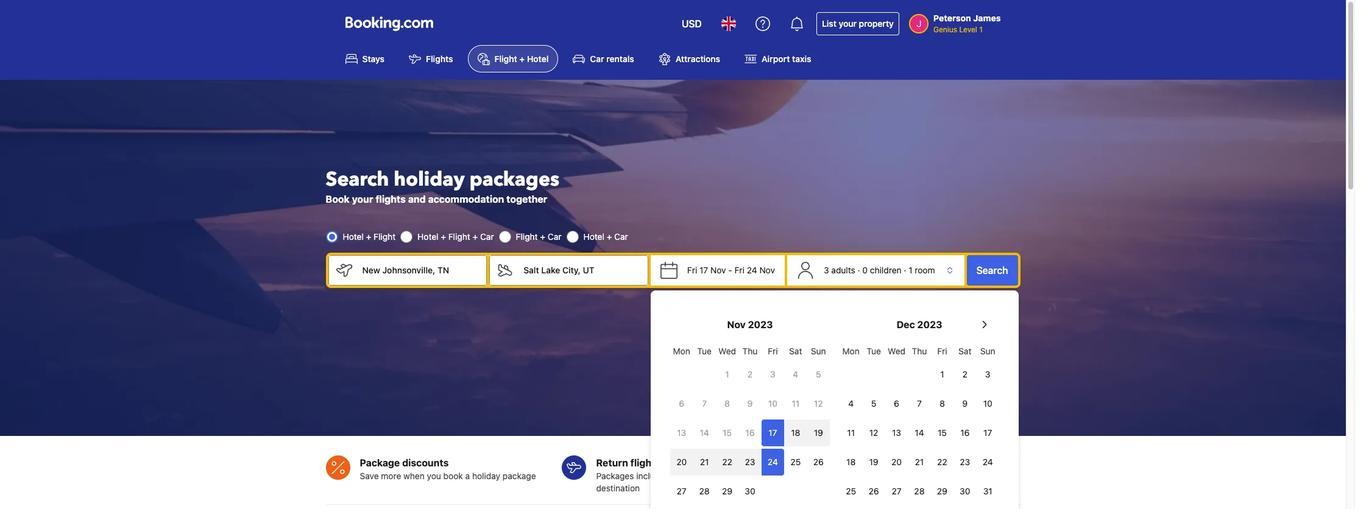 Task type: vqa. For each thing, say whether or not it's contained in the screenshot.
second 7 from the right
yes



Task type: describe. For each thing, give the bounding box(es) containing it.
19 Nov 2023 checkbox
[[807, 420, 830, 447]]

4 Dec 2023 checkbox
[[840, 391, 863, 418]]

nov 2023
[[728, 319, 773, 330]]

1 Nov 2023 checkbox
[[716, 361, 739, 388]]

4 for '4 dec 2023' "checkbox"
[[849, 399, 854, 409]]

hotel for hotel + flight
[[343, 232, 364, 242]]

2 horizontal spatial nov
[[760, 265, 775, 275]]

what
[[971, 471, 990, 482]]

1 inside peterson james genius level 1
[[980, 25, 983, 34]]

24 cell
[[762, 447, 785, 476]]

-
[[729, 265, 733, 275]]

from
[[721, 471, 740, 482]]

23 cell
[[739, 447, 762, 476]]

packages
[[596, 471, 634, 482]]

15 for 15 checkbox
[[723, 428, 732, 438]]

Where to? field
[[514, 255, 649, 286]]

9 Dec 2023 checkbox
[[954, 391, 977, 418]]

+ for flight + car
[[540, 232, 546, 242]]

fri up '1 dec 2023' option
[[938, 346, 948, 357]]

10 Nov 2023 checkbox
[[762, 391, 785, 418]]

accommodation
[[428, 194, 504, 205]]

28 Dec 2023 checkbox
[[908, 479, 931, 505]]

3 Dec 2023 checkbox
[[977, 361, 1000, 388]]

22 Nov 2023 checkbox
[[716, 449, 739, 476]]

holiday inside "package discounts save more when you book a holiday package"
[[472, 471, 501, 482]]

11 Nov 2023 checkbox
[[785, 391, 807, 418]]

airport taxis
[[762, 54, 812, 64]]

4 Nov 2023 checkbox
[[785, 361, 807, 388]]

save
[[360, 471, 379, 482]]

24 for "24 dec 2023" option
[[983, 457, 993, 468]]

8 Nov 2023 checkbox
[[716, 391, 739, 418]]

+ for hotel + car
[[607, 232, 612, 242]]

included.
[[868, 471, 904, 482]]

5 Nov 2023 checkbox
[[807, 361, 830, 388]]

22 for '22 nov 2023' checkbox at the bottom right
[[722, 457, 733, 468]]

8 for 8 option
[[725, 399, 730, 409]]

3 for dec 2023
[[986, 369, 991, 380]]

costs
[[883, 458, 909, 469]]

genius
[[934, 25, 958, 34]]

car rentals
[[590, 54, 634, 64]]

your inside the list your property link
[[839, 18, 857, 29]]

dec
[[897, 319, 915, 330]]

together
[[507, 194, 548, 205]]

+ for flight + hotel
[[520, 54, 525, 64]]

13 for 13 dec 2023 checkbox
[[892, 428, 902, 438]]

8 Dec 2023 checkbox
[[931, 391, 954, 418]]

14 for the 14 checkbox
[[915, 428, 924, 438]]

23 Nov 2023 checkbox
[[739, 449, 762, 476]]

21 for 21 checkbox
[[915, 457, 924, 468]]

fri 17 nov - fri 24 nov
[[688, 265, 775, 275]]

2 20 from the left
[[892, 457, 902, 468]]

when
[[404, 471, 425, 482]]

11 for 11 option
[[848, 428, 855, 438]]

6 Dec 2023 checkbox
[[886, 391, 908, 418]]

26 for 26 dec 2023 checkbox
[[869, 486, 879, 497]]

all
[[833, 471, 843, 482]]

hotel + car
[[584, 232, 628, 242]]

children
[[870, 265, 902, 275]]

21 Dec 2023 checkbox
[[908, 449, 931, 476]]

search holiday packages book your flights and accommodation together
[[326, 166, 560, 205]]

flights for holiday
[[376, 194, 406, 205]]

list your property link
[[817, 12, 900, 35]]

fri right -
[[735, 265, 745, 275]]

taxes
[[845, 471, 866, 482]]

see
[[946, 471, 960, 482]]

1 Dec 2023 checkbox
[[931, 361, 954, 388]]

tue for nov
[[698, 346, 712, 357]]

9 for 9 dec 2023 checkbox
[[963, 399, 968, 409]]

16 for 16 dec 2023 checkbox
[[961, 428, 970, 438]]

31 Dec 2023 checkbox
[[977, 479, 1000, 505]]

usd button
[[675, 9, 710, 38]]

is
[[962, 471, 969, 482]]

hotel + flight + car
[[418, 232, 494, 242]]

hidden
[[848, 458, 881, 469]]

14 Nov 2023 checkbox
[[693, 420, 716, 447]]

search for search
[[977, 265, 1009, 276]]

flights for flights
[[667, 471, 692, 482]]

package discounts save more when you book a holiday package
[[360, 458, 536, 482]]

room
[[915, 265, 935, 275]]

6 for 6 dec 2023 checkbox
[[894, 399, 900, 409]]

adults
[[832, 265, 856, 275]]

1 left room
[[909, 265, 913, 275]]

include
[[637, 471, 665, 482]]

2023 for dec 2023
[[918, 319, 943, 330]]

+ for hotel + flight + car
[[441, 232, 446, 242]]

car rentals link
[[563, 45, 644, 73]]

13 Nov 2023 checkbox
[[671, 420, 693, 447]]

10 for 10 option
[[984, 399, 993, 409]]

2 Nov 2023 checkbox
[[739, 361, 762, 388]]

1 inside option
[[941, 369, 945, 380]]

stays link
[[336, 45, 394, 73]]

sat for nov 2023
[[789, 346, 802, 357]]

29 Nov 2023 checkbox
[[716, 479, 739, 505]]

1 vertical spatial flights
[[631, 458, 661, 469]]

return flights included packages include flights to and from your destination
[[596, 458, 759, 494]]

15 Nov 2023 checkbox
[[716, 420, 739, 447]]

search button
[[967, 255, 1018, 286]]

17 for 17 dec 2023 option
[[984, 428, 993, 438]]

peterson james genius level 1
[[934, 13, 1001, 34]]

airport
[[762, 54, 790, 64]]

package
[[360, 458, 400, 469]]

7 Nov 2023 checkbox
[[693, 391, 716, 418]]

packages
[[470, 166, 560, 193]]

29 for the 29 checkbox
[[937, 486, 948, 497]]

1 horizontal spatial 3
[[824, 265, 829, 275]]

list your property
[[822, 18, 894, 29]]

26 for 26 nov 2023 "checkbox"
[[814, 457, 824, 468]]

airport taxis link
[[735, 45, 821, 73]]

book
[[444, 471, 463, 482]]

17 Dec 2023 checkbox
[[977, 420, 1000, 447]]

0 horizontal spatial 17
[[700, 265, 708, 275]]

wed for nov 2023
[[719, 346, 736, 357]]

20 inside 20 cell
[[677, 457, 687, 468]]

mon for nov
[[673, 346, 691, 357]]

1 inside checkbox
[[726, 369, 729, 380]]

20 Nov 2023 checkbox
[[671, 449, 693, 476]]

25 Nov 2023 checkbox
[[785, 449, 807, 476]]

sun for nov 2023
[[811, 346, 826, 357]]

holiday inside search holiday packages book your flights and accommodation together
[[394, 166, 465, 193]]

28 Nov 2023 checkbox
[[693, 479, 716, 505]]

your inside return flights included packages include flights to and from your destination
[[742, 471, 759, 482]]

2 · from the left
[[904, 265, 907, 275]]

30 for 30 dec 2023 option
[[960, 486, 971, 497]]

18 Dec 2023 checkbox
[[840, 449, 863, 476]]

18 for 18 option
[[847, 457, 856, 468]]

flight + hotel link
[[468, 45, 559, 73]]

rentals
[[607, 54, 634, 64]]

25 for 25 nov 2023 'checkbox'
[[791, 457, 801, 468]]

mon for dec
[[843, 346, 860, 357]]

2023 for nov 2023
[[748, 319, 773, 330]]

no hidden costs all taxes included. what you see is what you pay
[[833, 458, 1007, 494]]

11 for the 11 option
[[792, 399, 800, 409]]

attractions link
[[649, 45, 730, 73]]

stays
[[362, 54, 385, 64]]

flight + car
[[516, 232, 562, 242]]

flights link
[[399, 45, 463, 73]]

taxis
[[792, 54, 812, 64]]

3 Nov 2023 checkbox
[[762, 361, 785, 388]]

hotel + flight
[[343, 232, 396, 242]]

0 horizontal spatial 24
[[747, 265, 757, 275]]

30 Dec 2023 checkbox
[[954, 479, 977, 505]]



Task type: locate. For each thing, give the bounding box(es) containing it.
18
[[791, 428, 801, 438], [847, 457, 856, 468]]

16 inside checkbox
[[961, 428, 970, 438]]

1 · from the left
[[858, 265, 860, 275]]

13 inside 13 dec 2023 checkbox
[[892, 428, 902, 438]]

0 horizontal spatial 7
[[702, 399, 707, 409]]

7 right 6 dec 2023 checkbox
[[917, 399, 922, 409]]

27 left 28 nov 2023 option on the right
[[677, 486, 687, 497]]

7 for the 7 option
[[702, 399, 707, 409]]

30 for the 30 nov 2023 checkbox
[[745, 486, 756, 497]]

0 horizontal spatial 25
[[791, 457, 801, 468]]

15 right the 14 checkbox
[[938, 428, 947, 438]]

7
[[702, 399, 707, 409], [917, 399, 922, 409]]

0 horizontal spatial 19
[[814, 428, 823, 438]]

0 vertical spatial search
[[326, 166, 389, 193]]

24 inside cell
[[768, 457, 778, 468]]

sat for dec 2023
[[959, 346, 972, 357]]

1 horizontal spatial 5
[[872, 399, 877, 409]]

2 tue from the left
[[867, 346, 881, 357]]

26 inside checkbox
[[869, 486, 879, 497]]

11 right 10 nov 2023 checkbox
[[792, 399, 800, 409]]

2 29 from the left
[[937, 486, 948, 497]]

1 horizontal spatial 4
[[849, 399, 854, 409]]

you down discounts
[[427, 471, 441, 482]]

0 horizontal spatial mon
[[673, 346, 691, 357]]

21 inside 'option'
[[700, 457, 709, 468]]

3 right 2 dec 2023 checkbox
[[986, 369, 991, 380]]

1 vertical spatial 19
[[870, 457, 879, 468]]

10 Dec 2023 checkbox
[[977, 391, 1000, 418]]

wed for dec 2023
[[888, 346, 906, 357]]

1 29 from the left
[[722, 486, 733, 497]]

1 horizontal spatial you
[[930, 471, 944, 482]]

destination
[[596, 484, 640, 494]]

2 for dec 2023
[[963, 369, 968, 380]]

10 for 10 nov 2023 checkbox
[[769, 399, 778, 409]]

discounts
[[402, 458, 449, 469]]

7 for 7 'option'
[[917, 399, 922, 409]]

21 Nov 2023 checkbox
[[693, 449, 716, 476]]

fri
[[688, 265, 698, 275], [735, 265, 745, 275], [768, 346, 778, 357], [938, 346, 948, 357]]

6 left the 7 option
[[679, 399, 685, 409]]

10 right 9 option
[[769, 399, 778, 409]]

29
[[722, 486, 733, 497], [937, 486, 948, 497]]

26
[[814, 457, 824, 468], [869, 486, 879, 497]]

package
[[503, 471, 536, 482]]

18 Nov 2023 checkbox
[[785, 420, 807, 447]]

30 Nov 2023 checkbox
[[739, 479, 762, 505]]

hotel
[[527, 54, 549, 64], [343, 232, 364, 242], [418, 232, 439, 242], [584, 232, 605, 242]]

1 22 from the left
[[722, 457, 733, 468]]

7 Dec 2023 checkbox
[[908, 391, 931, 418]]

1 horizontal spatial 11
[[848, 428, 855, 438]]

0 horizontal spatial grid
[[671, 340, 830, 505]]

24 Dec 2023 checkbox
[[977, 449, 1000, 476]]

16
[[746, 428, 755, 438], [961, 428, 970, 438]]

17 left -
[[700, 265, 708, 275]]

1 horizontal spatial flights
[[631, 458, 661, 469]]

4
[[793, 369, 799, 380], [849, 399, 854, 409]]

28 for 28 "checkbox"
[[915, 486, 925, 497]]

1 thu from the left
[[743, 346, 758, 357]]

usd
[[682, 18, 702, 29]]

0 vertical spatial 26
[[814, 457, 824, 468]]

1 horizontal spatial 13
[[892, 428, 902, 438]]

19 Dec 2023 checkbox
[[863, 449, 886, 476]]

0 horizontal spatial 21
[[700, 457, 709, 468]]

0 horizontal spatial 26
[[814, 457, 824, 468]]

0 horizontal spatial 10
[[769, 399, 778, 409]]

0 horizontal spatial 3
[[771, 369, 776, 380]]

2 grid from the left
[[840, 340, 1000, 505]]

holiday
[[394, 166, 465, 193], [472, 471, 501, 482]]

2 inside 2 nov 2023 checkbox
[[748, 369, 753, 380]]

· left 0
[[858, 265, 860, 275]]

4 inside option
[[793, 369, 799, 380]]

17 right 16 dec 2023 checkbox
[[984, 428, 993, 438]]

1 right level
[[980, 25, 983, 34]]

0 vertical spatial your
[[839, 18, 857, 29]]

0 horizontal spatial search
[[326, 166, 389, 193]]

1 horizontal spatial tue
[[867, 346, 881, 357]]

19 for 19 nov 2023 option
[[814, 428, 823, 438]]

return
[[596, 458, 628, 469]]

+
[[520, 54, 525, 64], [366, 232, 371, 242], [441, 232, 446, 242], [473, 232, 478, 242], [540, 232, 546, 242], [607, 232, 612, 242]]

mon up the 6 checkbox
[[673, 346, 691, 357]]

30 inside checkbox
[[745, 486, 756, 497]]

27 for 27 dec 2023 checkbox
[[892, 486, 902, 497]]

5 for 5 nov 2023 checkbox
[[816, 369, 821, 380]]

2 sun from the left
[[981, 346, 996, 357]]

13
[[677, 428, 686, 438], [892, 428, 902, 438]]

nov right -
[[760, 265, 775, 275]]

0 vertical spatial 12
[[814, 399, 823, 409]]

19 up included.
[[870, 457, 879, 468]]

3 adults · 0 children · 1 room
[[824, 265, 935, 275]]

and inside search holiday packages book your flights and accommodation together
[[408, 194, 426, 205]]

6
[[679, 399, 685, 409], [894, 399, 900, 409]]

29 inside checkbox
[[937, 486, 948, 497]]

1 vertical spatial 4
[[849, 399, 854, 409]]

0 horizontal spatial sat
[[789, 346, 802, 357]]

28 inside 28 "checkbox"
[[915, 486, 925, 497]]

9 right 8 dec 2023 option
[[963, 399, 968, 409]]

12
[[814, 399, 823, 409], [870, 428, 879, 438]]

property
[[859, 18, 894, 29]]

0 horizontal spatial ·
[[858, 265, 860, 275]]

0 horizontal spatial you
[[427, 471, 441, 482]]

0 vertical spatial 11
[[792, 399, 800, 409]]

flights up hotel + flight
[[376, 194, 406, 205]]

8 left 9 option
[[725, 399, 730, 409]]

1 grid from the left
[[671, 340, 830, 505]]

16 Dec 2023 checkbox
[[954, 420, 977, 447]]

8 right 7 'option'
[[940, 399, 945, 409]]

7 right the 6 checkbox
[[702, 399, 707, 409]]

1 vertical spatial 11
[[848, 428, 855, 438]]

1 horizontal spatial 2023
[[918, 319, 943, 330]]

1 horizontal spatial 14
[[915, 428, 924, 438]]

and right to
[[704, 471, 719, 482]]

0 horizontal spatial sun
[[811, 346, 826, 357]]

22 inside checkbox
[[722, 457, 733, 468]]

4 inside "checkbox"
[[849, 399, 854, 409]]

23 for 23 dec 2023 option
[[960, 457, 971, 468]]

19 for 19 dec 2023 option
[[870, 457, 879, 468]]

sat up 2 dec 2023 checkbox
[[959, 346, 972, 357]]

15 inside checkbox
[[723, 428, 732, 438]]

hotel for hotel + car
[[584, 232, 605, 242]]

1 horizontal spatial holiday
[[472, 471, 501, 482]]

17 cell
[[762, 418, 785, 447]]

2 30 from the left
[[960, 486, 971, 497]]

9
[[748, 399, 753, 409], [963, 399, 968, 409]]

booking.com online hotel reservations image
[[345, 16, 433, 31]]

your
[[839, 18, 857, 29], [352, 194, 373, 205], [742, 471, 759, 482]]

sun for dec 2023
[[981, 346, 996, 357]]

2023 right the dec at the right of the page
[[918, 319, 943, 330]]

20 cell
[[671, 447, 693, 476]]

25 inside 'checkbox'
[[791, 457, 801, 468]]

15 inside option
[[938, 428, 947, 438]]

2023
[[748, 319, 773, 330], [918, 319, 943, 330]]

23 Dec 2023 checkbox
[[954, 449, 977, 476]]

5
[[816, 369, 821, 380], [872, 399, 877, 409]]

0 vertical spatial flights
[[376, 194, 406, 205]]

1 horizontal spatial your
[[742, 471, 759, 482]]

6 inside checkbox
[[894, 399, 900, 409]]

2 right '1 dec 2023' option
[[963, 369, 968, 380]]

+ for hotel + flight
[[366, 232, 371, 242]]

14 Dec 2023 checkbox
[[908, 420, 931, 447]]

4 right 3 nov 2023 'option'
[[793, 369, 799, 380]]

thu down dec 2023
[[912, 346, 927, 357]]

flights inside search holiday packages book your flights and accommodation together
[[376, 194, 406, 205]]

23 right '22 nov 2023' checkbox at the bottom right
[[745, 457, 756, 468]]

2 horizontal spatial flights
[[667, 471, 692, 482]]

1 10 from the left
[[769, 399, 778, 409]]

flights down included at the bottom of the page
[[667, 471, 692, 482]]

2 16 from the left
[[961, 428, 970, 438]]

21 up to
[[700, 457, 709, 468]]

16 for 16 nov 2023 checkbox
[[746, 428, 755, 438]]

you up 31
[[993, 471, 1007, 482]]

28 down to
[[700, 486, 710, 497]]

list
[[822, 18, 837, 29]]

sun up 5 nov 2023 checkbox
[[811, 346, 826, 357]]

0 horizontal spatial wed
[[719, 346, 736, 357]]

flight
[[495, 54, 517, 64], [374, 232, 396, 242], [449, 232, 470, 242], [516, 232, 538, 242]]

1 horizontal spatial sun
[[981, 346, 996, 357]]

1 horizontal spatial 19
[[870, 457, 879, 468]]

6 inside checkbox
[[679, 399, 685, 409]]

1 horizontal spatial 27
[[892, 486, 902, 497]]

1 sun from the left
[[811, 346, 826, 357]]

12 Nov 2023 checkbox
[[807, 391, 830, 418]]

29 down see
[[937, 486, 948, 497]]

holiday right the a
[[472, 471, 501, 482]]

and inside return flights included packages include flights to and from your destination
[[704, 471, 719, 482]]

8 inside 8 dec 2023 option
[[940, 399, 945, 409]]

1 horizontal spatial 28
[[915, 486, 925, 497]]

9 right 8 option
[[748, 399, 753, 409]]

0 horizontal spatial nov
[[711, 265, 726, 275]]

Where from? field
[[353, 255, 487, 286]]

15 Dec 2023 checkbox
[[931, 420, 954, 447]]

0 horizontal spatial tue
[[698, 346, 712, 357]]

14 inside option
[[700, 428, 709, 438]]

1 left 2 nov 2023 checkbox
[[726, 369, 729, 380]]

30 down is
[[960, 486, 971, 497]]

1 horizontal spatial 22
[[938, 457, 948, 468]]

23
[[745, 457, 756, 468], [960, 457, 971, 468]]

9 inside option
[[748, 399, 753, 409]]

31
[[984, 486, 993, 497]]

18 right no
[[847, 457, 856, 468]]

2 for nov 2023
[[748, 369, 753, 380]]

1 horizontal spatial grid
[[840, 340, 1000, 505]]

1 2023 from the left
[[748, 319, 773, 330]]

26 Nov 2023 checkbox
[[807, 449, 830, 476]]

2023 up 2 nov 2023 checkbox
[[748, 319, 773, 330]]

1 vertical spatial holiday
[[472, 471, 501, 482]]

24 for 24 nov 2023 option
[[768, 457, 778, 468]]

4 left 5 dec 2023 checkbox at the right bottom
[[849, 399, 854, 409]]

11 left 12 dec 2023 option
[[848, 428, 855, 438]]

26 inside "checkbox"
[[814, 457, 824, 468]]

21 up what
[[915, 457, 924, 468]]

tue up the 7 option
[[698, 346, 712, 357]]

2 13 from the left
[[892, 428, 902, 438]]

2 you from the left
[[930, 471, 944, 482]]

25 Dec 2023 checkbox
[[840, 479, 863, 505]]

0
[[863, 265, 868, 275]]

25 down 'taxes' on the right
[[846, 486, 857, 497]]

0 horizontal spatial 30
[[745, 486, 756, 497]]

no
[[833, 458, 846, 469]]

to
[[694, 471, 702, 482]]

10 inside option
[[984, 399, 993, 409]]

27 Nov 2023 checkbox
[[671, 479, 693, 505]]

18 right 17 checkbox
[[791, 428, 801, 438]]

26 down included.
[[869, 486, 879, 497]]

8
[[725, 399, 730, 409], [940, 399, 945, 409]]

24 up what
[[983, 457, 993, 468]]

included
[[663, 458, 704, 469]]

0 vertical spatial 4
[[793, 369, 799, 380]]

5 right 4 nov 2023 option
[[816, 369, 821, 380]]

26 Dec 2023 checkbox
[[863, 479, 886, 505]]

21 for 21 nov 2023 'option'
[[700, 457, 709, 468]]

your inside search holiday packages book your flights and accommodation together
[[352, 194, 373, 205]]

flights
[[376, 194, 406, 205], [631, 458, 661, 469], [667, 471, 692, 482]]

·
[[858, 265, 860, 275], [904, 265, 907, 275]]

1 horizontal spatial 6
[[894, 399, 900, 409]]

15 for "15" option at the right of the page
[[938, 428, 947, 438]]

2 Dec 2023 checkbox
[[954, 361, 977, 388]]

0 horizontal spatial 22
[[722, 457, 733, 468]]

nov up 1 checkbox
[[728, 319, 746, 330]]

1 wed from the left
[[719, 346, 736, 357]]

2 mon from the left
[[843, 346, 860, 357]]

17
[[700, 265, 708, 275], [769, 428, 777, 438], [984, 428, 993, 438]]

16 Nov 2023 checkbox
[[739, 420, 762, 447]]

11
[[792, 399, 800, 409], [848, 428, 855, 438]]

sun up 3 dec 2023 checkbox
[[981, 346, 996, 357]]

0 horizontal spatial 2
[[748, 369, 753, 380]]

· right the children
[[904, 265, 907, 275]]

29 inside 'option'
[[722, 486, 733, 497]]

17 Nov 2023 checkbox
[[762, 420, 785, 447]]

3 left adults
[[824, 265, 829, 275]]

sun
[[811, 346, 826, 357], [981, 346, 996, 357]]

1 vertical spatial and
[[704, 471, 719, 482]]

28 inside 28 nov 2023 option
[[700, 486, 710, 497]]

0 horizontal spatial 28
[[700, 486, 710, 497]]

14 left "15" option at the right of the page
[[915, 428, 924, 438]]

0 horizontal spatial thu
[[743, 346, 758, 357]]

8 for 8 dec 2023 option
[[940, 399, 945, 409]]

1 horizontal spatial 20
[[892, 457, 902, 468]]

thu for dec
[[912, 346, 927, 357]]

0 vertical spatial 19
[[814, 428, 823, 438]]

1 14 from the left
[[700, 428, 709, 438]]

7 inside 'option'
[[917, 399, 922, 409]]

2 sat from the left
[[959, 346, 972, 357]]

29 for 29 nov 2023 'option'
[[722, 486, 733, 497]]

12 for 12 nov 2023 option
[[814, 399, 823, 409]]

0 horizontal spatial 4
[[793, 369, 799, 380]]

fri up 3 nov 2023 'option'
[[768, 346, 778, 357]]

your right from
[[742, 471, 759, 482]]

0 horizontal spatial flights
[[376, 194, 406, 205]]

12 Dec 2023 checkbox
[[863, 420, 886, 447]]

23 inside checkbox
[[745, 457, 756, 468]]

2 2023 from the left
[[918, 319, 943, 330]]

2 21 from the left
[[915, 457, 924, 468]]

1 30 from the left
[[745, 486, 756, 497]]

2 thu from the left
[[912, 346, 927, 357]]

6 for the 6 checkbox
[[679, 399, 685, 409]]

1 vertical spatial your
[[352, 194, 373, 205]]

1 vertical spatial 5
[[872, 399, 877, 409]]

1 left 2 dec 2023 checkbox
[[941, 369, 945, 380]]

21 cell
[[693, 447, 716, 476]]

0 vertical spatial and
[[408, 194, 426, 205]]

you left see
[[930, 471, 944, 482]]

grid for dec
[[840, 340, 1000, 505]]

1 horizontal spatial sat
[[959, 346, 972, 357]]

22 up from
[[722, 457, 733, 468]]

1 13 from the left
[[677, 428, 686, 438]]

2 2 from the left
[[963, 369, 968, 380]]

22 Dec 2023 checkbox
[[931, 449, 954, 476]]

10 right 9 dec 2023 checkbox
[[984, 399, 993, 409]]

you inside "package discounts save more when you book a holiday package"
[[427, 471, 441, 482]]

2 22 from the left
[[938, 457, 948, 468]]

3 for nov 2023
[[771, 369, 776, 380]]

27 down included.
[[892, 486, 902, 497]]

1 horizontal spatial 12
[[870, 428, 879, 438]]

10
[[769, 399, 778, 409], [984, 399, 993, 409]]

mon
[[673, 346, 691, 357], [843, 346, 860, 357]]

2
[[748, 369, 753, 380], [963, 369, 968, 380]]

thu
[[743, 346, 758, 357], [912, 346, 927, 357]]

1 mon from the left
[[673, 346, 691, 357]]

2 horizontal spatial you
[[993, 471, 1007, 482]]

3 inside checkbox
[[986, 369, 991, 380]]

hotel for hotel + flight + car
[[418, 232, 439, 242]]

1 horizontal spatial 30
[[960, 486, 971, 497]]

13 left 14 option
[[677, 428, 686, 438]]

2 23 from the left
[[960, 457, 971, 468]]

29 down from
[[722, 486, 733, 497]]

22 up see
[[938, 457, 948, 468]]

28 for 28 nov 2023 option on the right
[[700, 486, 710, 497]]

1 vertical spatial 25
[[846, 486, 857, 497]]

2 14 from the left
[[915, 428, 924, 438]]

14 inside checkbox
[[915, 428, 924, 438]]

peterson
[[934, 13, 972, 23]]

0 horizontal spatial 18
[[791, 428, 801, 438]]

car inside the car rentals link
[[590, 54, 604, 64]]

0 horizontal spatial 5
[[816, 369, 821, 380]]

2 right 1 checkbox
[[748, 369, 753, 380]]

search inside search "button"
[[977, 265, 1009, 276]]

2 27 from the left
[[892, 486, 902, 497]]

sat up 4 nov 2023 option
[[789, 346, 802, 357]]

1 vertical spatial 12
[[870, 428, 879, 438]]

sat
[[789, 346, 802, 357], [959, 346, 972, 357]]

15
[[723, 428, 732, 438], [938, 428, 947, 438]]

24 right 23 nov 2023 checkbox
[[768, 457, 778, 468]]

1 horizontal spatial and
[[704, 471, 719, 482]]

your right book
[[352, 194, 373, 205]]

16 right "15" option at the right of the page
[[961, 428, 970, 438]]

16 inside checkbox
[[746, 428, 755, 438]]

22 for 22 dec 2023 option
[[938, 457, 948, 468]]

19 right 18 nov 2023 checkbox
[[814, 428, 823, 438]]

2 wed from the left
[[888, 346, 906, 357]]

flights up include
[[631, 458, 661, 469]]

6 Nov 2023 checkbox
[[671, 391, 693, 418]]

17 inside 17 dec 2023 option
[[984, 428, 993, 438]]

28 down what
[[915, 486, 925, 497]]

1 28 from the left
[[700, 486, 710, 497]]

2 6 from the left
[[894, 399, 900, 409]]

car
[[590, 54, 604, 64], [480, 232, 494, 242], [548, 232, 562, 242], [615, 232, 628, 242]]

23 for 23 nov 2023 checkbox
[[745, 457, 756, 468]]

0 vertical spatial 25
[[791, 457, 801, 468]]

12 right 11 option
[[870, 428, 879, 438]]

1 6 from the left
[[679, 399, 685, 409]]

17 inside 17 checkbox
[[769, 428, 777, 438]]

mon up '4 dec 2023' "checkbox"
[[843, 346, 860, 357]]

wed down the dec at the right of the page
[[888, 346, 906, 357]]

27
[[677, 486, 687, 497], [892, 486, 902, 497]]

1 horizontal spatial 7
[[917, 399, 922, 409]]

18 inside checkbox
[[791, 428, 801, 438]]

0 horizontal spatial 15
[[723, 428, 732, 438]]

2 15 from the left
[[938, 428, 947, 438]]

2 9 from the left
[[963, 399, 968, 409]]

2 vertical spatial flights
[[667, 471, 692, 482]]

1 horizontal spatial 21
[[915, 457, 924, 468]]

1 9 from the left
[[748, 399, 753, 409]]

19 cell
[[807, 418, 830, 447]]

nov left -
[[711, 265, 726, 275]]

23 up is
[[960, 457, 971, 468]]

1 tue from the left
[[698, 346, 712, 357]]

19
[[814, 428, 823, 438], [870, 457, 879, 468]]

26 left no
[[814, 457, 824, 468]]

13 for 13 nov 2023 'checkbox' on the bottom
[[677, 428, 686, 438]]

23 inside option
[[960, 457, 971, 468]]

15 right 14 option
[[723, 428, 732, 438]]

5 right '4 dec 2023' "checkbox"
[[872, 399, 877, 409]]

thu up 2 nov 2023 checkbox
[[743, 346, 758, 357]]

21 inside checkbox
[[915, 457, 924, 468]]

21
[[700, 457, 709, 468], [915, 457, 924, 468]]

1 you from the left
[[427, 471, 441, 482]]

0 vertical spatial 18
[[791, 428, 801, 438]]

1 horizontal spatial thu
[[912, 346, 927, 357]]

2 inside 2 dec 2023 checkbox
[[963, 369, 968, 380]]

1 horizontal spatial nov
[[728, 319, 746, 330]]

1 vertical spatial search
[[977, 265, 1009, 276]]

1 2 from the left
[[748, 369, 753, 380]]

0 horizontal spatial 12
[[814, 399, 823, 409]]

16 right 15 checkbox
[[746, 428, 755, 438]]

20 Dec 2023 checkbox
[[886, 449, 908, 476]]

and left 'accommodation'
[[408, 194, 426, 205]]

25 right 24 nov 2023 option
[[791, 457, 801, 468]]

1 27 from the left
[[677, 486, 687, 497]]

fri left -
[[688, 265, 698, 275]]

5 for 5 dec 2023 checkbox at the right bottom
[[872, 399, 877, 409]]

a
[[465, 471, 470, 482]]

1 23 from the left
[[745, 457, 756, 468]]

3 you from the left
[[993, 471, 1007, 482]]

1 horizontal spatial 8
[[940, 399, 945, 409]]

tue up 5 dec 2023 checkbox at the right bottom
[[867, 346, 881, 357]]

1 20 from the left
[[677, 457, 687, 468]]

more
[[381, 471, 401, 482]]

pay
[[833, 484, 847, 494]]

1 16 from the left
[[746, 428, 755, 438]]

3 right 2 nov 2023 checkbox
[[771, 369, 776, 380]]

1 horizontal spatial 23
[[960, 457, 971, 468]]

24
[[747, 265, 757, 275], [768, 457, 778, 468], [983, 457, 993, 468]]

1 vertical spatial 18
[[847, 457, 856, 468]]

12 right the 11 option
[[814, 399, 823, 409]]

2 10 from the left
[[984, 399, 993, 409]]

27 Dec 2023 checkbox
[[886, 479, 908, 505]]

your right list
[[839, 18, 857, 29]]

29 Dec 2023 checkbox
[[931, 479, 954, 505]]

search
[[326, 166, 389, 193], [977, 265, 1009, 276]]

attractions
[[676, 54, 721, 64]]

flight + hotel
[[495, 54, 549, 64]]

2 8 from the left
[[940, 399, 945, 409]]

22 inside option
[[938, 457, 948, 468]]

dec 2023
[[897, 319, 943, 330]]

13 inside 13 nov 2023 'checkbox'
[[677, 428, 686, 438]]

25 for the 25 checkbox
[[846, 486, 857, 497]]

6 right 5 dec 2023 checkbox at the right bottom
[[894, 399, 900, 409]]

5 Dec 2023 checkbox
[[863, 391, 886, 418]]

14 right 13 nov 2023 'checkbox' on the bottom
[[700, 428, 709, 438]]

1 8 from the left
[[725, 399, 730, 409]]

book
[[326, 194, 350, 205]]

search for search holiday packages book your flights and accommodation together
[[326, 166, 389, 193]]

30 right 29 nov 2023 'option'
[[745, 486, 756, 497]]

8 inside 8 option
[[725, 399, 730, 409]]

flights
[[426, 54, 453, 64]]

search inside search holiday packages book your flights and accommodation together
[[326, 166, 389, 193]]

18 inside option
[[847, 457, 856, 468]]

1 21 from the left
[[700, 457, 709, 468]]

24 Nov 2023 checkbox
[[762, 449, 785, 476]]

10 inside checkbox
[[769, 399, 778, 409]]

wed up 1 checkbox
[[719, 346, 736, 357]]

2 vertical spatial your
[[742, 471, 759, 482]]

9 inside checkbox
[[963, 399, 968, 409]]

2 28 from the left
[[915, 486, 925, 497]]

7 inside option
[[702, 399, 707, 409]]

27 for "27 nov 2023" checkbox
[[677, 486, 687, 497]]

22 cell
[[716, 447, 739, 476]]

13 Dec 2023 checkbox
[[886, 420, 908, 447]]

18 for 18 nov 2023 checkbox
[[791, 428, 801, 438]]

what
[[907, 471, 927, 482]]

18 cell
[[785, 418, 807, 447]]

0 horizontal spatial 20
[[677, 457, 687, 468]]

3 inside 'option'
[[771, 369, 776, 380]]

9 for 9 option
[[748, 399, 753, 409]]

1 horizontal spatial 29
[[937, 486, 948, 497]]

24 right -
[[747, 265, 757, 275]]

9 Nov 2023 checkbox
[[739, 391, 762, 418]]

17 for 17 checkbox
[[769, 428, 777, 438]]

4 for 4 nov 2023 option
[[793, 369, 799, 380]]

13 right 12 dec 2023 option
[[892, 428, 902, 438]]

1 7 from the left
[[702, 399, 707, 409]]

2 horizontal spatial 17
[[984, 428, 993, 438]]

1 horizontal spatial 15
[[938, 428, 947, 438]]

0 horizontal spatial 2023
[[748, 319, 773, 330]]

2 7 from the left
[[917, 399, 922, 409]]

holiday up 'accommodation'
[[394, 166, 465, 193]]

1 horizontal spatial 24
[[768, 457, 778, 468]]

level
[[960, 25, 978, 34]]

14 for 14 option
[[700, 428, 709, 438]]

grid
[[671, 340, 830, 505], [840, 340, 1000, 505]]

0 horizontal spatial 29
[[722, 486, 733, 497]]

1 sat from the left
[[789, 346, 802, 357]]

17 right 16 nov 2023 checkbox
[[769, 428, 777, 438]]

tue for dec
[[867, 346, 881, 357]]

1 15 from the left
[[723, 428, 732, 438]]

1 horizontal spatial 9
[[963, 399, 968, 409]]

25 inside checkbox
[[846, 486, 857, 497]]

0 horizontal spatial 9
[[748, 399, 753, 409]]

1 horizontal spatial wed
[[888, 346, 906, 357]]

30 inside option
[[960, 486, 971, 497]]

nov
[[711, 265, 726, 275], [760, 265, 775, 275], [728, 319, 746, 330]]

0 horizontal spatial 11
[[792, 399, 800, 409]]

james
[[974, 13, 1001, 23]]

grid for nov
[[671, 340, 830, 505]]

19 inside cell
[[814, 428, 823, 438]]

thu for nov
[[743, 346, 758, 357]]

12 for 12 dec 2023 option
[[870, 428, 879, 438]]

0 horizontal spatial 14
[[700, 428, 709, 438]]

1 horizontal spatial search
[[977, 265, 1009, 276]]

28
[[700, 486, 710, 497], [915, 486, 925, 497]]

11 Dec 2023 checkbox
[[840, 420, 863, 447]]

1 horizontal spatial mon
[[843, 346, 860, 357]]



